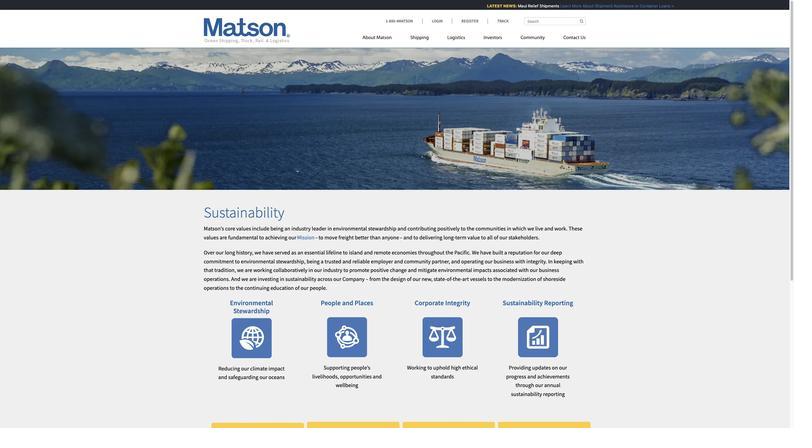 Task type: describe. For each thing, give the bounding box(es) containing it.
of right all
[[494, 234, 498, 241]]

stakeholders.
[[508, 234, 539, 241]]

industry inside matson's core values include being an industry leader in environmental stewardship and contributing positively to the communities in which we live and work. these values are fundamental to achieving our
[[291, 225, 311, 232]]

our up commitment
[[216, 249, 224, 256]]

the right the from
[[382, 276, 389, 283]]

contact
[[563, 35, 579, 40]]

our down climate
[[259, 374, 267, 381]]

modernization
[[502, 276, 536, 283]]

and down community
[[408, 267, 417, 274]]

value
[[467, 234, 480, 241]]

pacific.
[[454, 249, 471, 256]]

reducing
[[218, 365, 240, 372]]

top menu navigation
[[363, 32, 586, 45]]

employer
[[371, 258, 393, 265]]

shoreside
[[543, 276, 565, 283]]

leader
[[312, 225, 326, 232]]

we right and
[[241, 276, 248, 283]]

in down essential
[[309, 267, 313, 274]]

than
[[370, 234, 381, 241]]

and right the live
[[544, 225, 553, 232]]

of right education
[[295, 285, 300, 292]]

report icon image
[[518, 317, 558, 357]]

learn
[[556, 3, 566, 8]]

and up economies
[[403, 234, 412, 241]]

design
[[390, 276, 406, 283]]

contact us
[[563, 35, 586, 40]]

to up term on the right of the page
[[461, 225, 466, 232]]

our down integrity. on the bottom right
[[530, 267, 538, 274]]

or
[[631, 3, 634, 8]]

new,
[[422, 276, 433, 283]]

trusted
[[325, 258, 341, 265]]

as
[[291, 249, 296, 256]]

sustainability for sustainability
[[204, 203, 284, 222]]

essential
[[304, 249, 325, 256]]

1-800-4matson
[[386, 18, 413, 24]]

of-
[[447, 276, 453, 283]]

logistics link
[[438, 32, 474, 45]]

our inside matson's core values include being an industry leader in environmental stewardship and contributing positively to the communities in which we live and work. these values are fundamental to achieving our
[[288, 234, 296, 241]]

assistance
[[609, 3, 629, 8]]

maui
[[514, 3, 523, 8]]

progress
[[506, 373, 526, 380]]

industry inside "over our long history, we have served as an essential lifeline to island and remote economies throughout the pacific. we have built a reputation for our deep commitment to environmental stewardship, being a trusted and reliable employer and community partner, and operating our business with integrity. in keeping with that tradition, we are working collaboratively in our industry to promote positive change and mitigate environmental impacts associated with our business operations. and we are investing in sustainability across our company – from the design of our new, state-of-the-art vessels to the modernization of shoreside operations to the continuing education of our people."
[[323, 267, 342, 274]]

island
[[349, 249, 363, 256]]

1 vertical spatial a
[[321, 258, 324, 265]]

mission link
[[297, 234, 314, 241]]

search image
[[580, 19, 583, 23]]

oceans
[[268, 374, 285, 381]]

1 horizontal spatial about
[[578, 3, 589, 8]]

economies
[[392, 249, 417, 256]]

to down contributing
[[413, 234, 418, 241]]

change
[[390, 267, 407, 274]]

to inside working to uphold high ethical standards
[[427, 364, 432, 371]]

reducing our climate impact and safeguarding our oceans
[[218, 365, 285, 381]]

move
[[324, 234, 337, 241]]

sustainability inside 'providing updates on our progress and achievements through our annual sustainability reporting'
[[511, 391, 542, 398]]

an inside "over our long history, we have served as an essential lifeline to island and remote economies throughout the pacific. we have built a reputation for our deep commitment to environmental stewardship, being a trusted and reliable employer and community partner, and operating our business with integrity. in keeping with that tradition, we are working collaboratively in our industry to promote positive change and mitigate environmental impacts associated with our business operations. and we are investing in sustainability across our company – from the design of our new, state-of-the-art vessels to the modernization of shoreside operations to the continuing education of our people."
[[297, 249, 303, 256]]

community
[[521, 35, 545, 40]]

are inside matson's core values include being an industry leader in environmental stewardship and contributing positively to the communities in which we live and work. these values are fundamental to achieving our
[[220, 234, 227, 241]]

about inside top menu navigation
[[363, 35, 375, 40]]

latest
[[483, 3, 498, 8]]

of left shoreside
[[537, 276, 542, 283]]

stewardship
[[368, 225, 396, 232]]

vessels
[[470, 276, 486, 283]]

corporate
[[415, 299, 444, 307]]

1 vertical spatial are
[[245, 267, 252, 274]]

environmental stewardship
[[230, 299, 273, 315]]

operations
[[204, 285, 229, 292]]

–
[[366, 276, 368, 283]]

working
[[253, 267, 272, 274]]

with down reputation
[[515, 258, 525, 265]]

positive
[[370, 267, 389, 274]]

collaboratively
[[273, 267, 307, 274]]

in left which
[[507, 225, 511, 232]]

an inside matson's core values include being an industry leader in environmental stewardship and contributing positively to the communities in which we live and work. these values are fundamental to achieving our
[[285, 225, 290, 232]]

latest news: maui relief shipments learn more about shipment assistance or container loans >
[[483, 3, 669, 8]]

mission – to move freight better than anyone – and to delivering long-term value to all of our stakeholders.
[[297, 234, 539, 241]]

people and places
[[321, 299, 373, 307]]

the down and
[[236, 285, 243, 292]]

operating
[[461, 258, 484, 265]]

and
[[231, 276, 240, 283]]

blue matson logo with ocean, shipping, truck, rail and logistics written beneath it. image
[[204, 18, 290, 43]]

long-
[[443, 234, 455, 241]]

investing
[[258, 276, 279, 283]]

that
[[204, 267, 213, 274]]

environmental inside matson's core values include being an industry leader in environmental stewardship and contributing positively to the communities in which we live and work. these values are fundamental to achieving our
[[333, 225, 367, 232]]

and up anyone –
[[397, 225, 406, 232]]

being inside "over our long history, we have served as an essential lifeline to island and remote economies throughout the pacific. we have built a reputation for our deep commitment to environmental stewardship, being a trusted and reliable employer and community partner, and operating our business with integrity. in keeping with that tradition, we are working collaboratively in our industry to promote positive change and mitigate environmental impacts associated with our business operations. and we are investing in sustainability across our company – from the design of our new, state-of-the-art vessels to the modernization of shoreside operations to the continuing education of our people."
[[307, 258, 320, 265]]

shipment
[[591, 3, 608, 8]]

impact
[[268, 365, 285, 372]]

loans
[[655, 3, 666, 8]]

education
[[270, 285, 294, 292]]

about matson
[[363, 35, 392, 40]]

and inside the supporting people's livelihoods, opportunities and wellbeing
[[373, 373, 382, 380]]

wellbeing
[[336, 382, 358, 389]]

work.
[[554, 225, 568, 232]]

deep
[[550, 249, 562, 256]]

and up change
[[394, 258, 403, 265]]

delivering
[[419, 234, 442, 241]]

fundamental
[[228, 234, 258, 241]]

from
[[369, 276, 381, 283]]

live
[[535, 225, 543, 232]]

over
[[204, 249, 215, 256]]

high
[[451, 364, 461, 371]]

stewardship,
[[276, 258, 306, 265]]

include
[[252, 225, 269, 232]]

in
[[548, 258, 553, 265]]

impacts
[[473, 267, 492, 274]]

of right design
[[407, 276, 411, 283]]

our up safeguarding
[[241, 365, 249, 372]]

associated
[[493, 267, 517, 274]]

through
[[515, 382, 534, 389]]

shipping link
[[401, 32, 438, 45]]

the-
[[453, 276, 462, 283]]

standards
[[431, 373, 454, 380]]

learn more about shipment assistance or container loans > link
[[556, 3, 669, 8]]

anyone –
[[382, 234, 402, 241]]

for
[[534, 249, 540, 256]]



Task type: vqa. For each thing, say whether or not it's contained in the screenshot.


Task type: locate. For each thing, give the bounding box(es) containing it.
0 horizontal spatial sustainability
[[285, 276, 316, 283]]

shipments
[[535, 3, 555, 8]]

0 horizontal spatial have
[[262, 249, 273, 256]]

to down and
[[230, 285, 235, 292]]

1-
[[386, 18, 389, 24]]

supporting people's livelihoods, opportunities and wellbeing
[[312, 364, 382, 389]]

0 vertical spatial a
[[504, 249, 507, 256]]

to up company
[[343, 267, 348, 274]]

communities
[[475, 225, 506, 232]]

0 vertical spatial environmental
[[333, 225, 367, 232]]

ethical
[[462, 364, 478, 371]]

core
[[225, 225, 235, 232]]

login
[[432, 18, 443, 24]]

shipping
[[410, 35, 429, 40]]

our up across at the bottom left of page
[[314, 267, 322, 274]]

environmental up "the-"
[[438, 267, 472, 274]]

1 vertical spatial values
[[204, 234, 219, 241]]

environmental up working
[[241, 258, 275, 265]]

and inside reducing our climate impact and safeguarding our oceans
[[218, 374, 227, 381]]

0 horizontal spatial sustainability
[[204, 203, 284, 222]]

1 horizontal spatial sustainability
[[503, 299, 543, 307]]

reporting
[[543, 391, 565, 398]]

investors
[[484, 35, 502, 40]]

to left uphold
[[427, 364, 432, 371]]

places
[[355, 299, 373, 307]]

people's
[[351, 364, 370, 371]]

1 horizontal spatial a
[[504, 249, 507, 256]]

reputation
[[508, 249, 533, 256]]

and up reliable
[[364, 249, 373, 256]]

matson's core values include being an industry leader in environmental stewardship and contributing positively to the communities in which we live and work. these values are fundamental to achieving our
[[204, 225, 582, 241]]

container
[[636, 3, 654, 8]]

with
[[515, 258, 525, 265], [573, 258, 583, 265], [518, 267, 529, 274]]

updates
[[532, 364, 551, 371]]

supporting
[[324, 364, 350, 371]]

1 horizontal spatial have
[[480, 249, 491, 256]]

values up fundamental
[[236, 225, 251, 232]]

industry up mission in the left bottom of the page
[[291, 225, 311, 232]]

0 horizontal spatial environmental
[[241, 258, 275, 265]]

1 vertical spatial about
[[363, 35, 375, 40]]

about left matson
[[363, 35, 375, 40]]

1 horizontal spatial sustainability
[[511, 391, 542, 398]]

being up achieving
[[270, 225, 283, 232]]

1 horizontal spatial values
[[236, 225, 251, 232]]

built
[[492, 249, 503, 256]]

1 horizontal spatial an
[[297, 249, 303, 256]]

0 horizontal spatial values
[[204, 234, 219, 241]]

long
[[225, 249, 235, 256]]

1-800-4matson link
[[386, 18, 422, 24]]

remote
[[374, 249, 391, 256]]

0 vertical spatial industry
[[291, 225, 311, 232]]

and down the pacific.
[[451, 258, 460, 265]]

1 vertical spatial sustainability
[[503, 299, 543, 307]]

to down impacts
[[488, 276, 492, 283]]

our left mission in the left bottom of the page
[[288, 234, 296, 241]]

0 horizontal spatial being
[[270, 225, 283, 232]]

and down reducing
[[218, 374, 227, 381]]

sustainability down collaboratively
[[285, 276, 316, 283]]

contact us link
[[554, 32, 586, 45]]

1 vertical spatial environmental
[[241, 258, 275, 265]]

0 horizontal spatial business
[[494, 258, 514, 265]]

achieving
[[265, 234, 287, 241]]

served
[[275, 249, 290, 256]]

2 horizontal spatial environmental
[[438, 267, 472, 274]]

uphold
[[433, 364, 450, 371]]

register link
[[452, 18, 488, 24]]

0 horizontal spatial about
[[363, 35, 375, 40]]

continuing
[[244, 285, 269, 292]]

>
[[667, 3, 669, 8]]

1 horizontal spatial being
[[307, 258, 320, 265]]

tradition,
[[214, 267, 236, 274]]

the down associated
[[493, 276, 501, 283]]

mitigate
[[418, 267, 437, 274]]

our right all
[[499, 234, 507, 241]]

1 horizontal spatial business
[[539, 267, 559, 274]]

business down in at the right bottom
[[539, 267, 559, 274]]

reliable
[[352, 258, 370, 265]]

operations.
[[204, 276, 230, 283]]

and left places at bottom
[[342, 299, 353, 307]]

sustainability down through
[[511, 391, 542, 398]]

2 have from the left
[[480, 249, 491, 256]]

1 vertical spatial sustainability
[[511, 391, 542, 398]]

the up the value in the right bottom of the page
[[467, 225, 474, 232]]

have left served
[[262, 249, 273, 256]]

across
[[317, 276, 332, 283]]

more
[[568, 3, 577, 8]]

None search field
[[524, 17, 586, 25]]

sustainability up core in the bottom of the page
[[204, 203, 284, 222]]

our
[[288, 234, 296, 241], [499, 234, 507, 241], [216, 249, 224, 256], [541, 249, 549, 256], [485, 258, 493, 265], [314, 267, 322, 274], [530, 267, 538, 274], [333, 276, 341, 283], [413, 276, 421, 283], [301, 285, 309, 292], [559, 364, 567, 371], [241, 365, 249, 372], [259, 374, 267, 381], [535, 382, 543, 389]]

in up "move"
[[328, 225, 332, 232]]

0 horizontal spatial industry
[[291, 225, 311, 232]]

sustainability for sustainability reporting
[[503, 299, 543, 307]]

sustainability down modernization
[[503, 299, 543, 307]]

– to
[[315, 234, 323, 241]]

1 vertical spatial an
[[297, 249, 303, 256]]

our up impacts
[[485, 258, 493, 265]]

1 vertical spatial business
[[539, 267, 559, 274]]

track link
[[488, 18, 509, 24]]

business
[[494, 258, 514, 265], [539, 267, 559, 274]]

are down core in the bottom of the page
[[220, 234, 227, 241]]

we up and
[[237, 267, 244, 274]]

we left the live
[[527, 225, 534, 232]]

integrity
[[445, 299, 470, 307]]

0 vertical spatial business
[[494, 258, 514, 265]]

on
[[552, 364, 558, 371]]

to down long
[[235, 258, 240, 265]]

being down essential
[[307, 258, 320, 265]]

and up through
[[527, 373, 536, 380]]

have
[[262, 249, 273, 256], [480, 249, 491, 256]]

industry down trusted
[[323, 267, 342, 274]]

safeguarding
[[228, 374, 258, 381]]

environmental up the 'freight'
[[333, 225, 367, 232]]

and right opportunities
[[373, 373, 382, 380]]

sustainability inside "over our long history, we have served as an essential lifeline to island and remote economies throughout the pacific. we have built a reputation for our deep commitment to environmental stewardship, being a trusted and reliable employer and community partner, and operating our business with integrity. in keeping with that tradition, we are working collaboratively in our industry to promote positive change and mitigate environmental impacts associated with our business operations. and we are investing in sustainability across our company – from the design of our new, state-of-the-art vessels to the modernization of shoreside operations to the continuing education of our people."
[[285, 276, 316, 283]]

an
[[285, 225, 290, 232], [297, 249, 303, 256]]

being inside matson's core values include being an industry leader in environmental stewardship and contributing positively to the communities in which we live and work. these values are fundamental to achieving our
[[270, 225, 283, 232]]

0 horizontal spatial a
[[321, 258, 324, 265]]

in up education
[[280, 276, 284, 283]]

have right we
[[480, 249, 491, 256]]

1 have from the left
[[262, 249, 273, 256]]

0 vertical spatial about
[[578, 3, 589, 8]]

community
[[404, 258, 431, 265]]

about right more
[[578, 3, 589, 8]]

are up continuing
[[249, 276, 257, 283]]

of
[[494, 234, 498, 241], [407, 276, 411, 283], [537, 276, 542, 283], [295, 285, 300, 292]]

a right built
[[504, 249, 507, 256]]

contributing
[[407, 225, 436, 232]]

an right as
[[297, 249, 303, 256]]

about matson link
[[363, 32, 401, 45]]

business up associated
[[494, 258, 514, 265]]

commitment
[[204, 258, 234, 265]]

sustainability
[[204, 203, 284, 222], [503, 299, 543, 307]]

0 vertical spatial sustainability
[[204, 203, 284, 222]]

our right on
[[559, 364, 567, 371]]

with up modernization
[[518, 267, 529, 274]]

people
[[321, 299, 341, 307]]

1 vertical spatial industry
[[323, 267, 342, 274]]

to down 'include'
[[259, 234, 264, 241]]

our right the 'for'
[[541, 249, 549, 256]]

all
[[487, 234, 493, 241]]

sustainability reporting
[[503, 299, 573, 307]]

0 vertical spatial values
[[236, 225, 251, 232]]

to left all
[[481, 234, 486, 241]]

our left the new,
[[413, 276, 421, 283]]

0 vertical spatial being
[[270, 225, 283, 232]]

0 vertical spatial sustainability
[[285, 276, 316, 283]]

better
[[355, 234, 369, 241]]

a left trusted
[[321, 258, 324, 265]]

over our long history, we have served as an essential lifeline to island and remote economies throughout the pacific. we have built a reputation for our deep commitment to environmental stewardship, being a trusted and reliable employer and community partner, and operating our business with integrity. in keeping with that tradition, we are working collaboratively in our industry to promote positive change and mitigate environmental impacts associated with our business operations. and we are investing in sustainability across our company – from the design of our new, state-of-the-art vessels to the modernization of shoreside operations to the continuing education of our people.
[[204, 249, 583, 292]]

0 vertical spatial an
[[285, 225, 290, 232]]

values down matson's
[[204, 234, 219, 241]]

community link
[[511, 32, 554, 45]]

we right history,
[[255, 249, 261, 256]]

the inside matson's core values include being an industry leader in environmental stewardship and contributing positively to the communities in which we live and work. these values are fundamental to achieving our
[[467, 225, 474, 232]]

promote
[[349, 267, 369, 274]]

which
[[512, 225, 526, 232]]

1 horizontal spatial environmental
[[333, 225, 367, 232]]

relief
[[524, 3, 534, 8]]

mission
[[297, 234, 314, 241]]

0 horizontal spatial an
[[285, 225, 290, 232]]

our right across at the bottom left of page
[[333, 276, 341, 283]]

to left island
[[343, 249, 348, 256]]

opportunities
[[340, 373, 372, 380]]

the up partner,
[[446, 249, 453, 256]]

2 vertical spatial are
[[249, 276, 257, 283]]

the
[[467, 225, 474, 232], [446, 249, 453, 256], [382, 276, 389, 283], [493, 276, 501, 283], [236, 285, 243, 292]]

reporting
[[544, 299, 573, 307]]

us
[[581, 35, 586, 40]]

we
[[472, 249, 479, 256]]

2 vertical spatial environmental
[[438, 267, 472, 274]]

Search search field
[[524, 17, 586, 25]]

are left working
[[245, 267, 252, 274]]

environmental
[[333, 225, 367, 232], [241, 258, 275, 265], [438, 267, 472, 274]]

providing updates on our progress and achievements through our annual sustainability reporting
[[506, 364, 570, 398]]

we inside matson's core values include being an industry leader in environmental stewardship and contributing positively to the communities in which we live and work. these values are fundamental to achieving our
[[527, 225, 534, 232]]

annual
[[544, 382, 560, 389]]

people.
[[310, 285, 327, 292]]

working
[[407, 364, 426, 371]]

800-
[[389, 18, 396, 24]]

an up achieving
[[285, 225, 290, 232]]

company
[[342, 276, 365, 283]]

are
[[220, 234, 227, 241], [245, 267, 252, 274], [249, 276, 257, 283]]

climate
[[250, 365, 267, 372]]

integrity.
[[526, 258, 547, 265]]

stewardship
[[233, 307, 270, 315]]

investors link
[[474, 32, 511, 45]]

our left the 'annual'
[[535, 382, 543, 389]]

with right keeping
[[573, 258, 583, 265]]

a matson ship full of containers sails in the alaska service. image
[[0, 38, 789, 190]]

our left people.
[[301, 285, 309, 292]]

and down island
[[342, 258, 351, 265]]

logistics
[[447, 35, 465, 40]]

1 vertical spatial being
[[307, 258, 320, 265]]

1 horizontal spatial industry
[[323, 267, 342, 274]]

and inside 'providing updates on our progress and achievements through our annual sustainability reporting'
[[527, 373, 536, 380]]

0 vertical spatial are
[[220, 234, 227, 241]]



